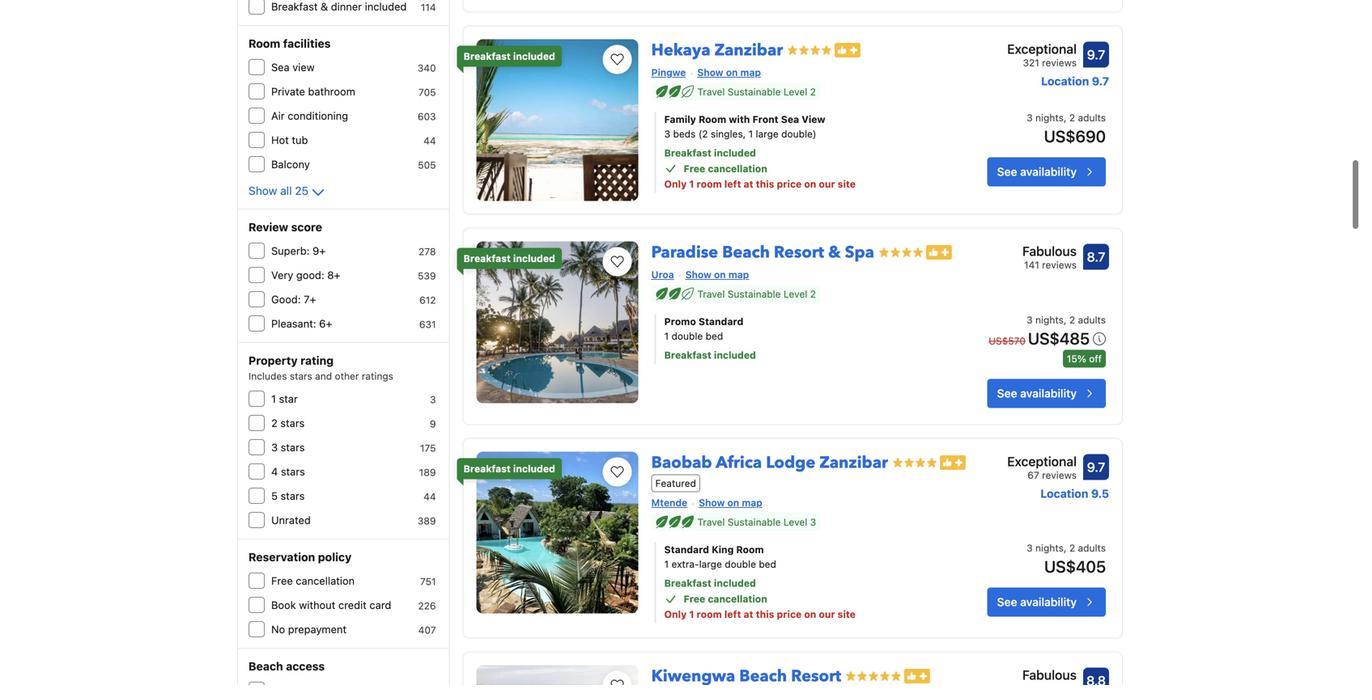 Task type: describe. For each thing, give the bounding box(es) containing it.
1 see availability from the top
[[997, 165, 1077, 178]]

access
[[286, 660, 325, 674]]

without
[[299, 600, 335, 612]]

2 adults from the top
[[1078, 314, 1106, 326]]

stars for 2 stars
[[280, 417, 305, 430]]

resort
[[774, 242, 824, 264]]

view
[[292, 61, 315, 73]]

407
[[418, 625, 436, 636]]

1 inside the 1 extra-large double bed breakfast included
[[664, 559, 669, 570]]

africa
[[716, 452, 762, 474]]

extra-
[[672, 559, 699, 570]]

review score
[[249, 221, 322, 234]]

level for zanzibar
[[784, 86, 807, 97]]

hekaya
[[651, 39, 710, 61]]

breakfast included for hekaya zanzibar
[[464, 50, 555, 62]]

tub
[[292, 134, 308, 146]]

1 see from the top
[[997, 165, 1017, 178]]

location for hekaya zanzibar
[[1041, 74, 1089, 88]]

1 vertical spatial free
[[271, 575, 293, 587]]

sea view
[[271, 61, 315, 73]]

67
[[1028, 470, 1039, 481]]

book
[[271, 600, 296, 612]]

3 for 3 nights , 2 adults us$405
[[1027, 543, 1033, 554]]

(2
[[698, 128, 708, 140]]

9.7 for hekaya zanzibar
[[1087, 47, 1105, 62]]

free cancellation for baobab
[[684, 594, 767, 605]]

fabulous link
[[1007, 660, 1109, 686]]

2 nights from the top
[[1036, 314, 1064, 326]]

hekaya zanzibar link
[[651, 33, 783, 61]]

1 extra-large double bed breakfast included
[[664, 559, 776, 590]]

2 up the us$485
[[1069, 314, 1075, 326]]

pleasant:
[[271, 318, 316, 330]]

3 for 3 nights , 2 adults us$690
[[1027, 112, 1033, 123]]

612
[[419, 295, 436, 306]]

free for hekaya
[[684, 163, 705, 174]]

505
[[418, 159, 436, 171]]

stars for 5 stars
[[281, 490, 305, 502]]

with
[[729, 114, 750, 125]]

credit
[[338, 600, 367, 612]]

hot
[[271, 134, 289, 146]]

0 vertical spatial beach
[[722, 242, 770, 264]]

2 down the 1 star
[[271, 417, 278, 430]]

3 nights , 2 adults us$405
[[1027, 543, 1106, 577]]

location 9.7
[[1041, 74, 1109, 88]]

scored 8.8 element
[[1083, 668, 1109, 686]]

see availability for &
[[997, 387, 1077, 400]]

us$690
[[1044, 127, 1106, 146]]

availability for &
[[1020, 387, 1077, 400]]

this for zanzibar
[[756, 178, 774, 190]]

prepayment
[[288, 624, 347, 636]]

44 for hot tub
[[424, 135, 436, 147]]

nights for hekaya zanzibar
[[1036, 112, 1064, 123]]

on for zanzibar
[[726, 67, 738, 78]]

2 up promo standard link at top
[[810, 288, 816, 300]]

no prepayment
[[271, 624, 347, 636]]

paradise beach resort & spa image
[[477, 242, 638, 403]]

featured
[[655, 478, 696, 490]]

1 see availability link from the top
[[987, 157, 1106, 186]]

44 for 5 stars
[[424, 491, 436, 503]]

paradise
[[651, 242, 718, 264]]

no
[[271, 624, 285, 636]]

us$405
[[1044, 558, 1106, 577]]

2 , from the top
[[1064, 314, 1067, 326]]

paradise beach resort & spa link
[[651, 235, 874, 264]]

show all 25
[[249, 184, 309, 198]]

3 beds (2 singles, 1 large double) breakfast included
[[664, 128, 816, 159]]

exceptional for hekaya zanzibar
[[1007, 41, 1077, 57]]

our for hekaya zanzibar
[[819, 178, 835, 190]]

6+
[[319, 318, 332, 330]]

8+
[[327, 269, 341, 281]]

hekaya zanzibar image
[[477, 39, 638, 201]]

rating
[[300, 354, 334, 368]]

family room with front sea view
[[664, 114, 825, 125]]

exceptional for baobab africa lodge zanzibar
[[1007, 454, 1077, 469]]

score
[[291, 221, 322, 234]]

0 vertical spatial sea
[[271, 61, 290, 73]]

family room with front sea view link
[[664, 112, 938, 127]]

left for zanzibar
[[724, 178, 741, 190]]

included inside promo standard 1 double bed breakfast included
[[714, 350, 756, 361]]

4
[[271, 466, 278, 478]]

left for africa
[[724, 609, 741, 621]]

see availability link for &
[[987, 379, 1106, 408]]

340
[[418, 62, 436, 74]]

only for baobab africa lodge zanzibar
[[664, 609, 687, 621]]

7+
[[304, 293, 316, 306]]

1 horizontal spatial &
[[828, 242, 841, 264]]

3 stars
[[271, 442, 305, 454]]

ratings
[[362, 371, 393, 382]]

breakfast inside the 1 extra-large double bed breakfast included
[[664, 578, 712, 590]]

631
[[419, 319, 436, 330]]

see availability link for zanzibar
[[987, 588, 1106, 617]]

room for hekaya
[[697, 178, 722, 190]]

air conditioning
[[271, 110, 348, 122]]

2 up view
[[810, 86, 816, 97]]

availability for zanzibar
[[1020, 596, 1077, 609]]

site for baobab africa lodge zanzibar
[[838, 609, 856, 621]]

king
[[712, 545, 734, 556]]

on down the double)
[[804, 178, 816, 190]]

double)
[[781, 128, 816, 140]]

see availability for zanzibar
[[997, 596, 1077, 609]]

price for zanzibar
[[777, 178, 802, 190]]

pleasant: 6+
[[271, 318, 332, 330]]

2 vertical spatial this property is part of our preferred plus programme. it is committed to providing outstanding service and excellent value. it will pay us a higher commission if you make a booking. image
[[940, 456, 966, 470]]

4 stars
[[271, 466, 305, 478]]

property
[[249, 354, 298, 368]]

star
[[279, 393, 298, 405]]

all
[[280, 184, 292, 198]]

fabulous element for scored 8.8 'element'
[[1014, 666, 1077, 685]]

includes
[[249, 371, 287, 382]]

facilities
[[283, 37, 331, 50]]

539
[[418, 270, 436, 282]]

15%
[[1067, 353, 1086, 365]]

on down standard king room link
[[804, 609, 816, 621]]

only for hekaya zanzibar
[[664, 178, 687, 190]]

standard king room
[[664, 545, 764, 556]]

1 down beds on the top of page
[[689, 178, 694, 190]]

travel for paradise
[[698, 288, 725, 300]]

travel sustainable level 2 for beach
[[698, 288, 816, 300]]

2 inside 3 nights , 2 adults us$690
[[1069, 112, 1075, 123]]

double for 1
[[672, 331, 703, 342]]

stars for 3 stars
[[281, 442, 305, 454]]

0 vertical spatial room
[[249, 37, 280, 50]]

1 vertical spatial standard
[[664, 545, 709, 556]]

bed for 1 extra-large double bed breakfast included
[[759, 559, 776, 570]]

reservation policy
[[249, 551, 352, 564]]

fabulous for fabulous 141 reviews
[[1022, 244, 1077, 259]]

conditioning
[[288, 110, 348, 122]]

spa
[[845, 242, 874, 264]]

2 inside 3 nights , 2 adults us$405
[[1069, 543, 1075, 554]]

room facilities
[[249, 37, 331, 50]]

uroa
[[651, 269, 674, 280]]

balcony
[[271, 158, 310, 170]]

exceptional 321 reviews
[[1007, 41, 1077, 68]]

9
[[430, 419, 436, 430]]

very
[[271, 269, 293, 281]]

promo standard 1 double bed breakfast included
[[664, 316, 756, 361]]

show for paradise
[[685, 269, 711, 280]]



Task type: vqa. For each thing, say whether or not it's contained in the screenshot.
the topmost price
yes



Task type: locate. For each thing, give the bounding box(es) containing it.
standard up 'extra-'
[[664, 545, 709, 556]]

0 horizontal spatial bed
[[706, 331, 723, 342]]

5
[[271, 490, 278, 502]]

2 vertical spatial free cancellation
[[684, 594, 767, 605]]

adults inside 3 nights , 2 adults us$405
[[1078, 543, 1106, 554]]

1 travel from the top
[[698, 86, 725, 97]]

availability
[[1020, 165, 1077, 178], [1020, 387, 1077, 400], [1020, 596, 1077, 609]]

private bathroom
[[271, 85, 355, 98]]

0 vertical spatial free
[[684, 163, 705, 174]]

1 vertical spatial 44
[[424, 491, 436, 503]]

free cancellation for hekaya
[[684, 163, 767, 174]]

price for africa
[[777, 609, 802, 621]]

0 vertical spatial exceptional element
[[1007, 39, 1077, 59]]

2 44 from the top
[[424, 491, 436, 503]]

1
[[749, 128, 753, 140], [689, 178, 694, 190], [664, 331, 669, 342], [271, 393, 276, 405], [664, 559, 669, 570], [689, 609, 694, 621]]

show for hekaya
[[697, 67, 723, 78]]

sustainable for beach
[[728, 288, 781, 300]]

superb:
[[271, 245, 310, 257]]

sustainable down paradise beach resort & spa
[[728, 288, 781, 300]]

2 site from the top
[[838, 609, 856, 621]]

room
[[249, 37, 280, 50], [699, 114, 726, 125], [736, 545, 764, 556]]

fabulous element for scored 8.7 element
[[1022, 242, 1077, 261]]

1 vertical spatial travel
[[698, 288, 725, 300]]

this property is part of our preferred plus programme. it is committed to providing outstanding service and excellent value. it will pay us a higher commission if you make a booking. image
[[835, 43, 861, 57], [926, 245, 952, 260], [940, 456, 966, 470]]

map down hekaya zanzibar
[[740, 67, 761, 78]]

0 horizontal spatial beach
[[249, 660, 283, 674]]

0 vertical spatial scored 9.7 element
[[1083, 42, 1109, 67]]

breakfast & dinner included
[[271, 0, 407, 13]]

3 see from the top
[[997, 596, 1017, 609]]

reviews for hekaya zanzibar
[[1042, 57, 1077, 68]]

large inside the 1 extra-large double bed breakfast included
[[699, 559, 722, 570]]

scored 9.7 element
[[1083, 42, 1109, 67], [1083, 454, 1109, 480]]

only 1 room left at this price on our site
[[664, 178, 856, 190], [664, 609, 856, 621]]

room down (2 on the top of page
[[697, 178, 722, 190]]

2 vertical spatial see
[[997, 596, 1017, 609]]

1 vertical spatial room
[[699, 114, 726, 125]]

3 for 3 nights , 2 adults
[[1027, 314, 1033, 326]]

availability down us$405
[[1020, 596, 1077, 609]]

1 vertical spatial fabulous
[[1022, 668, 1077, 683]]

sea inside 'link'
[[781, 114, 799, 125]]

1 vertical spatial room
[[697, 609, 722, 621]]

2 vertical spatial show on map
[[699, 498, 762, 509]]

2 vertical spatial level
[[784, 517, 807, 528]]

2 see availability link from the top
[[987, 379, 1106, 408]]

1 our from the top
[[819, 178, 835, 190]]

show on map for zanzibar
[[697, 67, 761, 78]]

reviews inside exceptional 321 reviews
[[1042, 57, 1077, 68]]

1 this from the top
[[756, 178, 774, 190]]

0 vertical spatial large
[[756, 128, 779, 140]]

free down (2 on the top of page
[[684, 163, 705, 174]]

, inside 3 nights , 2 adults us$690
[[1064, 112, 1067, 123]]

fabulous element left scored 8.8 'element'
[[1014, 666, 1077, 685]]

scored 8.7 element
[[1083, 244, 1109, 270]]

stars right 4
[[281, 466, 305, 478]]

map up the travel sustainable level 3
[[742, 498, 762, 509]]

1 vertical spatial scored 9.7 element
[[1083, 454, 1109, 480]]

2 vertical spatial ,
[[1064, 543, 1067, 554]]

0 vertical spatial travel sustainable level 2
[[698, 86, 816, 97]]

see
[[997, 165, 1017, 178], [997, 387, 1017, 400], [997, 596, 1017, 609]]

2 up us$690
[[1069, 112, 1075, 123]]

, up us$405
[[1064, 543, 1067, 554]]

site down standard king room link
[[838, 609, 856, 621]]

standard inside promo standard 1 double bed breakfast included
[[699, 316, 743, 327]]

book without credit card
[[271, 600, 391, 612]]

0 horizontal spatial room
[[249, 37, 280, 50]]

1 breakfast included from the top
[[464, 50, 555, 62]]

at for zanzibar
[[744, 178, 753, 190]]

3 adults from the top
[[1078, 543, 1106, 554]]

fabulous for fabulous
[[1022, 668, 1077, 683]]

travel sustainable level 2 down paradise beach resort & spa
[[698, 288, 816, 300]]

0 vertical spatial this
[[756, 178, 774, 190]]

double inside promo standard 1 double bed breakfast included
[[672, 331, 703, 342]]

& left spa
[[828, 242, 841, 264]]

this property is part of our preferred plus programme. it is committed to providing outstanding service and excellent value. it will pay us a higher commission if you make a booking. image for hekaya zanzibar
[[835, 43, 861, 57]]

level
[[784, 86, 807, 97], [784, 288, 807, 300], [784, 517, 807, 528]]

location for baobab africa lodge zanzibar
[[1041, 487, 1088, 501]]

adults inside 3 nights , 2 adults us$690
[[1078, 112, 1106, 123]]

cancellation up book without credit card
[[296, 575, 355, 587]]

3 down 321
[[1027, 112, 1033, 123]]

unrated
[[271, 515, 311, 527]]

1 vertical spatial price
[[777, 609, 802, 621]]

bed inside the 1 extra-large double bed breakfast included
[[759, 559, 776, 570]]

free down 'extra-'
[[684, 594, 705, 605]]

reviews up the 'location 9.7'
[[1042, 57, 1077, 68]]

1 vertical spatial only
[[664, 609, 687, 621]]

off
[[1089, 353, 1102, 365]]

0 vertical spatial see
[[997, 165, 1017, 178]]

1 horizontal spatial bed
[[759, 559, 776, 570]]

1 scored 9.7 element from the top
[[1083, 42, 1109, 67]]

0 vertical spatial see availability
[[997, 165, 1077, 178]]

level for africa
[[784, 517, 807, 528]]

fabulous
[[1022, 244, 1077, 259], [1022, 668, 1077, 683]]

2 vertical spatial 9.7
[[1087, 460, 1105, 475]]

sustainable
[[728, 86, 781, 97], [728, 288, 781, 300], [728, 517, 781, 528]]

0 vertical spatial standard
[[699, 316, 743, 327]]

44 down '189'
[[424, 491, 436, 503]]

0 vertical spatial breakfast included
[[464, 50, 555, 62]]

show inside the show all 25 dropdown button
[[249, 184, 277, 198]]

1 reviews from the top
[[1042, 57, 1077, 68]]

3 down the 67
[[1027, 543, 1033, 554]]

on
[[726, 67, 738, 78], [804, 178, 816, 190], [714, 269, 726, 280], [727, 498, 739, 509], [804, 609, 816, 621]]

good:
[[271, 293, 301, 306]]

1 exceptional element from the top
[[1007, 39, 1077, 59]]

free cancellation down 3 beds (2 singles, 1 large double) breakfast included at top
[[684, 163, 767, 174]]

1 nights from the top
[[1036, 112, 1064, 123]]

1 sustainable from the top
[[728, 86, 781, 97]]

this down the 1 extra-large double bed breakfast included at the bottom of the page
[[756, 609, 774, 621]]

321
[[1023, 57, 1039, 68]]

nights inside 3 nights , 2 adults us$405
[[1036, 543, 1064, 554]]

this property is part of our preferred plus programme. it is committed to providing outstanding service and excellent value. it will pay us a higher commission if you make a booking. image
[[835, 43, 861, 57], [926, 245, 952, 260], [940, 456, 966, 470], [905, 670, 930, 684], [905, 670, 930, 684]]

sea up the double)
[[781, 114, 799, 125]]

scored 9.7 element for baobab africa lodge zanzibar
[[1083, 454, 1109, 480]]

2 vertical spatial sustainable
[[728, 517, 781, 528]]

adults for hekaya zanzibar
[[1078, 112, 1106, 123]]

1 vertical spatial site
[[838, 609, 856, 621]]

paradise beach resort & spa
[[651, 242, 874, 264]]

2 see from the top
[[997, 387, 1017, 400]]

3 up the us$485
[[1027, 314, 1033, 326]]

& left dinner
[[321, 0, 328, 13]]

card
[[370, 600, 391, 612]]

3 inside 3 nights , 2 adults us$690
[[1027, 112, 1033, 123]]

see availability link down 15% in the right bottom of the page
[[987, 379, 1106, 408]]

0 vertical spatial ,
[[1064, 112, 1067, 123]]

breakfast inside 3 beds (2 singles, 1 large double) breakfast included
[[664, 147, 712, 159]]

1 vertical spatial left
[[724, 609, 741, 621]]

1 44 from the top
[[424, 135, 436, 147]]

bed
[[706, 331, 723, 342], [759, 559, 776, 570]]

show on map up the travel sustainable level 3
[[699, 498, 762, 509]]

sustainable up family room with front sea view
[[728, 86, 781, 97]]

2 vertical spatial nights
[[1036, 543, 1064, 554]]

stars
[[290, 371, 312, 382], [280, 417, 305, 430], [281, 442, 305, 454], [281, 466, 305, 478], [281, 490, 305, 502]]

5 stars
[[271, 490, 305, 502]]

travel sustainable level 2 for zanzibar
[[698, 86, 816, 97]]

1 left 'extra-'
[[664, 559, 669, 570]]

travel for hekaya
[[698, 86, 725, 97]]

2 only from the top
[[664, 609, 687, 621]]

see for &
[[997, 387, 1017, 400]]

2 our from the top
[[819, 609, 835, 621]]

2 breakfast included from the top
[[464, 253, 555, 264]]

on down hekaya zanzibar
[[726, 67, 738, 78]]

baobab africa lodge zanzibar
[[651, 452, 888, 474]]

level up promo standard link at top
[[784, 288, 807, 300]]

map for zanzibar
[[740, 67, 761, 78]]

2 this from the top
[[756, 609, 774, 621]]

on up the travel sustainable level 3
[[727, 498, 739, 509]]

0 vertical spatial cancellation
[[708, 163, 767, 174]]

view
[[802, 114, 825, 125]]

promo
[[664, 316, 696, 327]]

bed inside promo standard 1 double bed breakfast included
[[706, 331, 723, 342]]

nights
[[1036, 112, 1064, 123], [1036, 314, 1064, 326], [1036, 543, 1064, 554]]

review
[[249, 221, 288, 234]]

2 stars
[[271, 417, 305, 430]]

exceptional up 321
[[1007, 41, 1077, 57]]

1 down promo
[[664, 331, 669, 342]]

show right mtende
[[699, 498, 725, 509]]

, for hekaya zanzibar
[[1064, 112, 1067, 123]]

0 vertical spatial site
[[838, 178, 856, 190]]

1 vertical spatial see availability
[[997, 387, 1077, 400]]

room right king
[[736, 545, 764, 556]]

0 vertical spatial only
[[664, 178, 687, 190]]

2 sustainable from the top
[[728, 288, 781, 300]]

0 vertical spatial map
[[740, 67, 761, 78]]

3 for 3 stars
[[271, 442, 278, 454]]

0 vertical spatial level
[[784, 86, 807, 97]]

our down standard king room link
[[819, 609, 835, 621]]

free cancellation down the 1 extra-large double bed breakfast included at the bottom of the page
[[684, 594, 767, 605]]

site for hekaya zanzibar
[[838, 178, 856, 190]]

large inside 3 beds (2 singles, 1 large double) breakfast included
[[756, 128, 779, 140]]

0 vertical spatial bed
[[706, 331, 723, 342]]

0 vertical spatial 9.7
[[1087, 47, 1105, 62]]

our
[[819, 178, 835, 190], [819, 609, 835, 621]]

at for africa
[[744, 609, 753, 621]]

availability down 15% in the right bottom of the page
[[1020, 387, 1077, 400]]

9.7 up 3 nights , 2 adults us$690
[[1092, 74, 1109, 88]]

0 vertical spatial nights
[[1036, 112, 1064, 123]]

large down standard king room
[[699, 559, 722, 570]]

on for beach
[[714, 269, 726, 280]]

exceptional element for baobab africa lodge zanzibar
[[1007, 452, 1077, 471]]

1 level from the top
[[784, 86, 807, 97]]

3 availability from the top
[[1020, 596, 1077, 609]]

us$485
[[1028, 329, 1090, 348]]

3 for 3
[[430, 394, 436, 406]]

2 vertical spatial reviews
[[1042, 470, 1077, 481]]

2 vertical spatial see availability
[[997, 596, 1077, 609]]

2 price from the top
[[777, 609, 802, 621]]

44 up 505
[[424, 135, 436, 147]]

226
[[418, 601, 436, 612]]

dinner
[[331, 0, 362, 13]]

lodge
[[766, 452, 815, 474]]

level up family room with front sea view 'link'
[[784, 86, 807, 97]]

9.7 for baobab africa lodge zanzibar
[[1087, 460, 1105, 475]]

scored 9.7 element up the 'location 9.7'
[[1083, 42, 1109, 67]]

1 vertical spatial 9.7
[[1092, 74, 1109, 88]]

this down 3 beds (2 singles, 1 large double) breakfast included at top
[[756, 178, 774, 190]]

included inside the 1 extra-large double bed breakfast included
[[714, 578, 756, 590]]

0 vertical spatial reviews
[[1042, 57, 1077, 68]]

1 adults from the top
[[1078, 112, 1106, 123]]

0 vertical spatial room
[[697, 178, 722, 190]]

beach down no
[[249, 660, 283, 674]]

breakfast
[[271, 0, 318, 13], [464, 50, 511, 62], [664, 147, 712, 159], [464, 253, 511, 264], [664, 350, 712, 361], [464, 463, 511, 475], [664, 578, 712, 590]]

2 travel from the top
[[698, 288, 725, 300]]

price down standard king room link
[[777, 609, 802, 621]]

1 vertical spatial adults
[[1078, 314, 1106, 326]]

2 vertical spatial room
[[736, 545, 764, 556]]

1 horizontal spatial double
[[725, 559, 756, 570]]

large down front
[[756, 128, 779, 140]]

1 down family room with front sea view
[[749, 128, 753, 140]]

see availability down 15% in the right bottom of the page
[[997, 387, 1077, 400]]

adults up the us$485
[[1078, 314, 1106, 326]]

2 availability from the top
[[1020, 387, 1077, 400]]

show on map down 'paradise'
[[685, 269, 749, 280]]

1 vertical spatial ,
[[1064, 314, 1067, 326]]

2 only 1 room left at this price on our site from the top
[[664, 609, 856, 621]]

free for baobab
[[684, 594, 705, 605]]

exceptional element
[[1007, 39, 1077, 59], [1007, 452, 1077, 471]]

0 horizontal spatial &
[[321, 0, 328, 13]]

travel for baobab
[[698, 517, 725, 528]]

see availability down 3 nights , 2 adults us$405
[[997, 596, 1077, 609]]

adults for baobab africa lodge zanzibar
[[1078, 543, 1106, 554]]

our for baobab africa lodge zanzibar
[[819, 609, 835, 621]]

2 travel sustainable level 2 from the top
[[698, 288, 816, 300]]

0 vertical spatial double
[[672, 331, 703, 342]]

1 vertical spatial fabulous element
[[1014, 666, 1077, 685]]

3 level from the top
[[784, 517, 807, 528]]

1 vertical spatial bed
[[759, 559, 776, 570]]

sustainable up king
[[728, 517, 781, 528]]

1 horizontal spatial room
[[699, 114, 726, 125]]

double down promo
[[672, 331, 703, 342]]

2 vertical spatial breakfast included
[[464, 463, 555, 475]]

1 vertical spatial beach
[[249, 660, 283, 674]]

breakfast included for paradise beach resort & spa
[[464, 253, 555, 264]]

reviews inside the exceptional 67 reviews
[[1042, 470, 1077, 481]]

1 vertical spatial &
[[828, 242, 841, 264]]

2 level from the top
[[784, 288, 807, 300]]

2 see availability from the top
[[997, 387, 1077, 400]]

only 1 room left at this price on our site for zanzibar
[[664, 178, 856, 190]]

private
[[271, 85, 305, 98]]

family
[[664, 114, 696, 125]]

1 horizontal spatial large
[[756, 128, 779, 140]]

1 vertical spatial breakfast included
[[464, 253, 555, 264]]

stars down rating in the bottom left of the page
[[290, 371, 312, 382]]

1 vertical spatial see availability link
[[987, 379, 1106, 408]]

1 inside promo standard 1 double bed breakfast included
[[664, 331, 669, 342]]

1 vertical spatial show on map
[[685, 269, 749, 280]]

9.7 up "9.5"
[[1087, 460, 1105, 475]]

15% off
[[1067, 353, 1102, 365]]

scored 9.7 element for hekaya zanzibar
[[1083, 42, 1109, 67]]

114
[[421, 2, 436, 13]]

0 vertical spatial fabulous
[[1022, 244, 1077, 259]]

exceptional element for hekaya zanzibar
[[1007, 39, 1077, 59]]

see availability link
[[987, 157, 1106, 186], [987, 379, 1106, 408], [987, 588, 1106, 617]]

2 vertical spatial adults
[[1078, 543, 1106, 554]]

2 up us$405
[[1069, 543, 1075, 554]]

nights for baobab africa lodge zanzibar
[[1036, 543, 1064, 554]]

3 travel from the top
[[698, 517, 725, 528]]

1 vertical spatial free cancellation
[[271, 575, 355, 587]]

beds
[[673, 128, 696, 140]]

fabulous element left scored 8.7 element
[[1022, 242, 1077, 261]]

2 reviews from the top
[[1042, 259, 1077, 271]]

3 up 4
[[271, 442, 278, 454]]

this property is part of our preferred plus programme. it is committed to providing outstanding service and excellent value. it will pay us a higher commission if you make a booking. image for paradise beach resort & spa
[[926, 245, 952, 260]]

1 vertical spatial see
[[997, 387, 1017, 400]]

1 , from the top
[[1064, 112, 1067, 123]]

0 horizontal spatial zanzibar
[[714, 39, 783, 61]]

9+
[[313, 245, 326, 257]]

cancellation down the 1 extra-large double bed breakfast included at the bottom of the page
[[708, 594, 767, 605]]

property group
[[463, 0, 1123, 12]]

1 vertical spatial level
[[784, 288, 807, 300]]

1 star
[[271, 393, 298, 405]]

0 vertical spatial travel
[[698, 86, 725, 97]]

show down 'paradise'
[[685, 269, 711, 280]]

0 vertical spatial price
[[777, 178, 802, 190]]

1 vertical spatial large
[[699, 559, 722, 570]]

cancellation for hekaya
[[708, 163, 767, 174]]

, up us$690
[[1064, 112, 1067, 123]]

0 vertical spatial &
[[321, 0, 328, 13]]

reviews for baobab africa lodge zanzibar
[[1042, 470, 1077, 481]]

0 vertical spatial only 1 room left at this price on our site
[[664, 178, 856, 190]]

0 vertical spatial left
[[724, 178, 741, 190]]

policy
[[318, 551, 352, 564]]

1 site from the top
[[838, 178, 856, 190]]

travel sustainable level 3
[[698, 517, 816, 528]]

3 for 3 beds (2 singles, 1 large double) breakfast included
[[664, 128, 670, 140]]

2 fabulous from the top
[[1022, 668, 1077, 683]]

only down 'extra-'
[[664, 609, 687, 621]]

only 1 room left at this price on our site down the 1 extra-large double bed breakfast included at the bottom of the page
[[664, 609, 856, 621]]

3 see availability from the top
[[997, 596, 1077, 609]]

389
[[418, 516, 436, 527]]

singles,
[[711, 128, 746, 140]]

stars for 4 stars
[[281, 466, 305, 478]]

1 left from the top
[[724, 178, 741, 190]]

2 vertical spatial cancellation
[[708, 594, 767, 605]]

pingwe
[[651, 67, 686, 78]]

reservation
[[249, 551, 315, 564]]

0 vertical spatial availability
[[1020, 165, 1077, 178]]

2
[[810, 86, 816, 97], [1069, 112, 1075, 123], [810, 288, 816, 300], [1069, 314, 1075, 326], [271, 417, 278, 430], [1069, 543, 1075, 554]]

1 down the 1 extra-large double bed breakfast included at the bottom of the page
[[689, 609, 694, 621]]

2 exceptional element from the top
[[1007, 452, 1077, 471]]

2 scored 9.7 element from the top
[[1083, 454, 1109, 480]]

1 exceptional from the top
[[1007, 41, 1077, 57]]

1 only from the top
[[664, 178, 687, 190]]

at
[[744, 178, 753, 190], [744, 609, 753, 621]]

3 reviews from the top
[[1042, 470, 1077, 481]]

hekaya zanzibar
[[651, 39, 783, 61]]

map for africa
[[742, 498, 762, 509]]

reviews inside fabulous 141 reviews
[[1042, 259, 1077, 271]]

0 vertical spatial 44
[[424, 135, 436, 147]]

1 travel sustainable level 2 from the top
[[698, 86, 816, 97]]

0 vertical spatial this property is part of our preferred plus programme. it is committed to providing outstanding service and excellent value. it will pay us a higher commission if you make a booking. image
[[835, 43, 861, 57]]

price down the double)
[[777, 178, 802, 190]]

good:
[[296, 269, 324, 281]]

603
[[418, 111, 436, 122]]

0 vertical spatial exceptional
[[1007, 41, 1077, 57]]

travel sustainable level 2
[[698, 86, 816, 97], [698, 288, 816, 300]]

room down the 1 extra-large double bed breakfast included at the bottom of the page
[[697, 609, 722, 621]]

zanzibar right lodge
[[820, 452, 888, 474]]

189
[[419, 467, 436, 478]]

left down 3 beds (2 singles, 1 large double) breakfast included at top
[[724, 178, 741, 190]]

1 vertical spatial this
[[756, 609, 774, 621]]

see availability link down us$690
[[987, 157, 1106, 186]]

3 nights from the top
[[1036, 543, 1064, 554]]

1 vertical spatial location
[[1041, 487, 1088, 501]]

2 vertical spatial see availability link
[[987, 588, 1106, 617]]

very good: 8+
[[271, 269, 341, 281]]

1 inside 3 beds (2 singles, 1 large double) breakfast included
[[749, 128, 753, 140]]

site
[[838, 178, 856, 190], [838, 609, 856, 621]]

travel up standard king room
[[698, 517, 725, 528]]

3 up 9
[[430, 394, 436, 406]]

0 vertical spatial fabulous element
[[1022, 242, 1077, 261]]

141
[[1024, 259, 1039, 271]]

3 up standard king room link
[[810, 517, 816, 528]]

1 at from the top
[[744, 178, 753, 190]]

double inside the 1 extra-large double bed breakfast included
[[725, 559, 756, 570]]

availability down us$690
[[1020, 165, 1077, 178]]

map for beach
[[729, 269, 749, 280]]

, for baobab africa lodge zanzibar
[[1064, 543, 1067, 554]]

this for africa
[[756, 609, 774, 621]]

1 horizontal spatial sea
[[781, 114, 799, 125]]

3 breakfast included from the top
[[464, 463, 555, 475]]

1 vertical spatial this property is part of our preferred plus programme. it is committed to providing outstanding service and excellent value. it will pay us a higher commission if you make a booking. image
[[926, 245, 952, 260]]

2 left from the top
[[724, 609, 741, 621]]

beach
[[722, 242, 770, 264], [249, 660, 283, 674]]

us$570
[[989, 335, 1026, 347]]

cancellation down 3 beds (2 singles, 1 large double) breakfast included at top
[[708, 163, 767, 174]]

at down the 1 extra-large double bed breakfast included at the bottom of the page
[[744, 609, 753, 621]]

fabulous element
[[1022, 242, 1077, 261], [1014, 666, 1077, 685]]

reviews
[[1042, 57, 1077, 68], [1042, 259, 1077, 271], [1042, 470, 1077, 481]]

&
[[321, 0, 328, 13], [828, 242, 841, 264]]

1 availability from the top
[[1020, 165, 1077, 178]]

sea left view
[[271, 61, 290, 73]]

breakfast included for baobab africa lodge zanzibar
[[464, 463, 555, 475]]

0 vertical spatial sustainable
[[728, 86, 781, 97]]

room up sea view
[[249, 37, 280, 50]]

fabulous left scored 8.8 'element'
[[1022, 668, 1077, 683]]

1 left star
[[271, 393, 276, 405]]

0 vertical spatial free cancellation
[[684, 163, 767, 174]]

show on map for africa
[[699, 498, 762, 509]]

1 price from the top
[[777, 178, 802, 190]]

sustainable for africa
[[728, 517, 781, 528]]

3 sustainable from the top
[[728, 517, 781, 528]]

beach access
[[249, 660, 325, 674]]

0 vertical spatial show on map
[[697, 67, 761, 78]]

3 see availability link from the top
[[987, 588, 1106, 617]]

superb: 9+
[[271, 245, 326, 257]]

breakfast inside promo standard 1 double bed breakfast included
[[664, 350, 712, 361]]

air
[[271, 110, 285, 122]]

room inside 'link'
[[699, 114, 726, 125]]

included inside 3 beds (2 singles, 1 large double) breakfast included
[[714, 147, 756, 159]]

0 vertical spatial see availability link
[[987, 157, 1106, 186]]

show on map for beach
[[685, 269, 749, 280]]

on for africa
[[727, 498, 739, 509]]

show down hekaya zanzibar
[[697, 67, 723, 78]]

this
[[756, 178, 774, 190], [756, 609, 774, 621]]

3 inside 3 beds (2 singles, 1 large double) breakfast included
[[664, 128, 670, 140]]

1 vertical spatial exceptional
[[1007, 454, 1077, 469]]

see for zanzibar
[[997, 596, 1017, 609]]

map down paradise beach resort & spa
[[729, 269, 749, 280]]

beach left resort on the top of page
[[722, 242, 770, 264]]

3 , from the top
[[1064, 543, 1067, 554]]

1 only 1 room left at this price on our site from the top
[[664, 178, 856, 190]]

only 1 room left at this price on our site for africa
[[664, 609, 856, 621]]

level up standard king room link
[[784, 517, 807, 528]]

baobab africa lodge zanzibar image
[[477, 452, 638, 614]]

, inside 3 nights , 2 adults us$405
[[1064, 543, 1067, 554]]

,
[[1064, 112, 1067, 123], [1064, 314, 1067, 326], [1064, 543, 1067, 554]]

, up the us$485
[[1064, 314, 1067, 326]]

only
[[664, 178, 687, 190], [664, 609, 687, 621]]

0 horizontal spatial double
[[672, 331, 703, 342]]

stars inside property rating includes stars and other ratings
[[290, 371, 312, 382]]

3 left beds on the top of page
[[664, 128, 670, 140]]

0 horizontal spatial sea
[[271, 61, 290, 73]]

travel sustainable level 2 up front
[[698, 86, 816, 97]]

1 horizontal spatial zanzibar
[[820, 452, 888, 474]]

bathroom
[[308, 85, 355, 98]]

see availability link down us$405
[[987, 588, 1106, 617]]

1 fabulous from the top
[[1022, 244, 1077, 259]]

2 at from the top
[[744, 609, 753, 621]]

sustainable for zanzibar
[[728, 86, 781, 97]]

property rating includes stars and other ratings
[[249, 354, 393, 382]]

on down 'paradise'
[[714, 269, 726, 280]]

nights up the us$485
[[1036, 314, 1064, 326]]

promo standard link
[[664, 314, 938, 329]]

room for baobab
[[697, 609, 722, 621]]

2 exceptional from the top
[[1007, 454, 1077, 469]]

2 vertical spatial map
[[742, 498, 762, 509]]

hot tub
[[271, 134, 308, 146]]

double for large
[[725, 559, 756, 570]]

level for beach
[[784, 288, 807, 300]]

room up (2 on the top of page
[[699, 114, 726, 125]]

travel
[[698, 86, 725, 97], [698, 288, 725, 300], [698, 517, 725, 528]]

bed for promo standard 1 double bed breakfast included
[[706, 331, 723, 342]]

3 inside 3 nights , 2 adults us$405
[[1027, 543, 1033, 554]]

nights inside 3 nights , 2 adults us$690
[[1036, 112, 1064, 123]]

3 nights , 2 adults us$690
[[1027, 112, 1106, 146]]

2 room from the top
[[697, 609, 722, 621]]

left down the 1 extra-large double bed breakfast included at the bottom of the page
[[724, 609, 741, 621]]

show for baobab
[[699, 498, 725, 509]]

cancellation for baobab
[[708, 594, 767, 605]]

room
[[697, 178, 722, 190], [697, 609, 722, 621]]

only 1 room left at this price on our site down 3 beds (2 singles, 1 large double) breakfast included at top
[[664, 178, 856, 190]]

1 room from the top
[[697, 178, 722, 190]]

1 vertical spatial cancellation
[[296, 575, 355, 587]]

baobab africa lodge zanzibar link
[[651, 446, 888, 474]]

at down 3 beds (2 singles, 1 large double) breakfast included at top
[[744, 178, 753, 190]]



